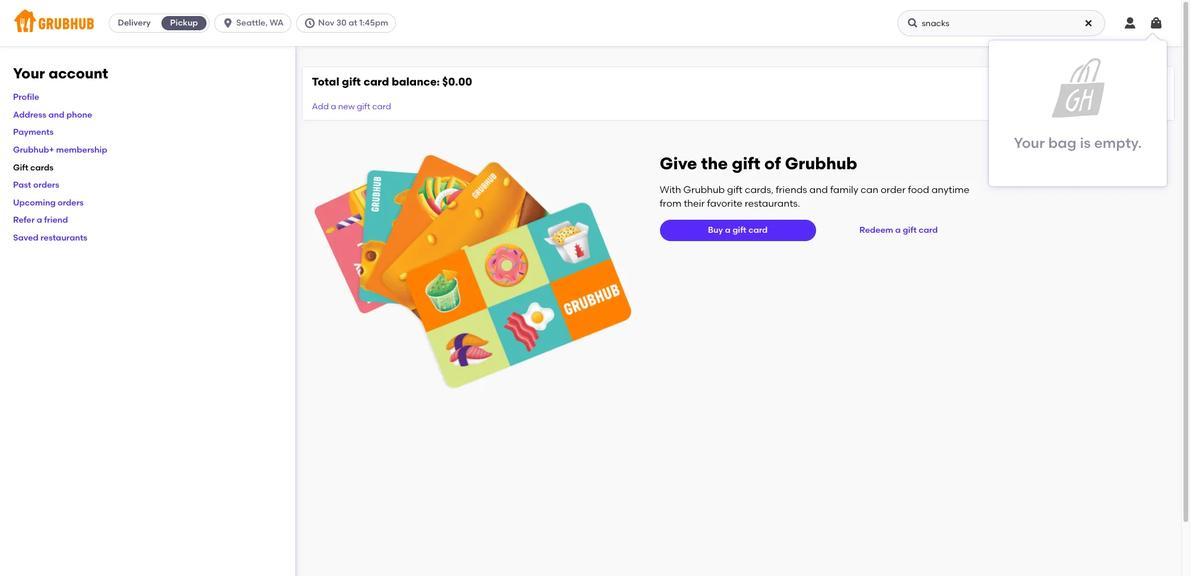 Task type: locate. For each thing, give the bounding box(es) containing it.
gift inside button
[[903, 225, 917, 235]]

your left the bag
[[1014, 134, 1045, 151]]

from
[[660, 198, 682, 209]]

seattle,
[[236, 18, 268, 28]]

give the gift of grubhub
[[660, 153, 858, 174]]

nov 30 at 1:45pm
[[318, 18, 388, 28]]

2 horizontal spatial svg image
[[1124, 16, 1138, 30]]

1 vertical spatial grubhub
[[684, 184, 725, 195]]

svg image
[[1124, 16, 1138, 30], [304, 17, 316, 29], [1084, 18, 1094, 28]]

orders
[[33, 180, 59, 190], [58, 198, 84, 208]]

orders up upcoming orders link
[[33, 180, 59, 190]]

a inside redeem a gift card button
[[896, 225, 901, 235]]

1 horizontal spatial grubhub
[[785, 153, 858, 174]]

grubhub+
[[13, 145, 54, 155]]

family
[[831, 184, 859, 195]]

your
[[13, 65, 45, 82], [1014, 134, 1045, 151]]

svg image inside seattle, wa button
[[222, 17, 234, 29]]

your inside tooltip
[[1014, 134, 1045, 151]]

buy a gift card link
[[660, 220, 816, 241]]

the
[[701, 153, 728, 174]]

past orders link
[[13, 180, 59, 190]]

give
[[660, 153, 698, 174]]

buy a gift card
[[708, 225, 768, 235]]

gift
[[13, 162, 28, 173]]

0 vertical spatial your
[[13, 65, 45, 82]]

cards
[[30, 162, 54, 173]]

saved
[[13, 233, 39, 243]]

and
[[48, 110, 64, 120], [810, 184, 828, 195]]

grubhub
[[785, 153, 858, 174], [684, 184, 725, 195]]

pickup button
[[159, 14, 209, 33]]

0 vertical spatial grubhub
[[785, 153, 858, 174]]

0 horizontal spatial svg image
[[222, 17, 234, 29]]

pickup
[[170, 18, 198, 28]]

card up the add a new gift card
[[364, 75, 389, 88]]

empty.
[[1095, 134, 1142, 151]]

0 horizontal spatial grubhub
[[684, 184, 725, 195]]

card down food
[[919, 225, 938, 235]]

of
[[765, 153, 781, 174]]

0 horizontal spatial and
[[48, 110, 64, 120]]

gift cards
[[13, 162, 54, 173]]

your for your account
[[13, 65, 45, 82]]

0 horizontal spatial svg image
[[304, 17, 316, 29]]

2 horizontal spatial svg image
[[1150, 16, 1164, 30]]

main navigation navigation
[[0, 0, 1182, 46]]

card inside button
[[919, 225, 938, 235]]

1 horizontal spatial your
[[1014, 134, 1045, 151]]

past orders
[[13, 180, 59, 190]]

at
[[349, 18, 357, 28]]

cards,
[[745, 184, 774, 195]]

a right buy
[[725, 225, 731, 235]]

food
[[908, 184, 930, 195]]

1 horizontal spatial and
[[810, 184, 828, 195]]

orders for upcoming orders
[[58, 198, 84, 208]]

orders up the friend
[[58, 198, 84, 208]]

gift cards link
[[13, 162, 54, 173]]

seattle, wa button
[[214, 14, 296, 33]]

upcoming
[[13, 198, 56, 208]]

is
[[1080, 134, 1091, 151]]

payments
[[13, 127, 54, 137]]

svg image
[[1150, 16, 1164, 30], [222, 17, 234, 29], [907, 17, 919, 29]]

grubhub up their
[[684, 184, 725, 195]]

a right redeem
[[896, 225, 901, 235]]

a inside 'buy a gift card' link
[[725, 225, 731, 235]]

1 horizontal spatial svg image
[[907, 17, 919, 29]]

a
[[331, 102, 336, 112], [37, 215, 42, 225], [725, 225, 731, 235], [896, 225, 901, 235]]

and left family
[[810, 184, 828, 195]]

gift right redeem
[[903, 225, 917, 235]]

0 horizontal spatial your
[[13, 65, 45, 82]]

saved restaurants link
[[13, 233, 87, 243]]

grubhub up with grubhub gift cards, friends and family can order food anytime from their favorite restaurants.
[[785, 153, 858, 174]]

balance:
[[392, 75, 440, 88]]

1 vertical spatial orders
[[58, 198, 84, 208]]

your up profile link
[[13, 65, 45, 82]]

0 vertical spatial orders
[[33, 180, 59, 190]]

svg image inside nov 30 at 1:45pm button
[[304, 17, 316, 29]]

1 vertical spatial and
[[810, 184, 828, 195]]

new
[[338, 102, 355, 112]]

gift for with grubhub gift cards, friends and family can order food anytime from their favorite restaurants.
[[727, 184, 743, 195]]

card
[[364, 75, 389, 88], [372, 102, 391, 112], [749, 225, 768, 235], [919, 225, 938, 235]]

refer
[[13, 215, 35, 225]]

friends
[[776, 184, 808, 195]]

gift right buy
[[733, 225, 747, 235]]

gift right "new"
[[357, 102, 370, 112]]

gift
[[342, 75, 361, 88], [357, 102, 370, 112], [732, 153, 761, 174], [727, 184, 743, 195], [733, 225, 747, 235], [903, 225, 917, 235]]

total gift card balance: $0.00
[[312, 75, 473, 88]]

gift left of
[[732, 153, 761, 174]]

order
[[881, 184, 906, 195]]

and inside with grubhub gift cards, friends and family can order food anytime from their favorite restaurants.
[[810, 184, 828, 195]]

and left phone
[[48, 110, 64, 120]]

1 vertical spatial your
[[1014, 134, 1045, 151]]

a right 'refer'
[[37, 215, 42, 225]]

gift up favorite
[[727, 184, 743, 195]]

gift up the add a new gift card
[[342, 75, 361, 88]]

a left "new"
[[331, 102, 336, 112]]

gift inside with grubhub gift cards, friends and family can order food anytime from their favorite restaurants.
[[727, 184, 743, 195]]

a for refer
[[37, 215, 42, 225]]



Task type: vqa. For each thing, say whether or not it's contained in the screenshot.
the leftmost cut
no



Task type: describe. For each thing, give the bounding box(es) containing it.
add
[[312, 102, 329, 112]]

a for buy
[[725, 225, 731, 235]]

redeem a gift card button
[[855, 220, 943, 241]]

gift for give the gift of grubhub
[[732, 153, 761, 174]]

gift card image
[[314, 153, 632, 390]]

$0.00
[[442, 75, 473, 88]]

account
[[48, 65, 108, 82]]

grubhub+ membership link
[[13, 145, 107, 155]]

redeem
[[860, 225, 894, 235]]

upcoming orders
[[13, 198, 84, 208]]

delivery
[[118, 18, 151, 28]]

orders for past orders
[[33, 180, 59, 190]]

profile
[[13, 92, 39, 102]]

Search for food, convenience, alcohol... search field
[[898, 10, 1106, 36]]

favorite
[[707, 198, 743, 209]]

0 vertical spatial and
[[48, 110, 64, 120]]

with grubhub gift cards, friends and family can order food anytime from their favorite restaurants.
[[660, 184, 970, 209]]

seattle, wa
[[236, 18, 284, 28]]

gift for redeem a gift card
[[903, 225, 917, 235]]

restaurants
[[41, 233, 87, 243]]

grubhub+ membership
[[13, 145, 107, 155]]

nov 30 at 1:45pm button
[[296, 14, 401, 33]]

total
[[312, 75, 339, 88]]

grubhub inside with grubhub gift cards, friends and family can order food anytime from their favorite restaurants.
[[684, 184, 725, 195]]

bag
[[1049, 134, 1077, 151]]

buy
[[708, 225, 723, 235]]

with
[[660, 184, 681, 195]]

1:45pm
[[359, 18, 388, 28]]

1 horizontal spatial svg image
[[1084, 18, 1094, 28]]

friend
[[44, 215, 68, 225]]

your bag is empty.
[[1014, 134, 1142, 151]]

your for your bag is empty.
[[1014, 134, 1045, 151]]

add a new gift card
[[312, 102, 391, 112]]

a for add
[[331, 102, 336, 112]]

redeem a gift card
[[860, 225, 938, 235]]

can
[[861, 184, 879, 195]]

refer a friend link
[[13, 215, 68, 225]]

address
[[13, 110, 46, 120]]

restaurants.
[[745, 198, 800, 209]]

address and phone link
[[13, 110, 92, 120]]

phone
[[66, 110, 92, 120]]

nov
[[318, 18, 334, 28]]

membership
[[56, 145, 107, 155]]

upcoming orders link
[[13, 198, 84, 208]]

gift for buy a gift card
[[733, 225, 747, 235]]

delivery button
[[109, 14, 159, 33]]

card down restaurants.
[[749, 225, 768, 235]]

refer a friend
[[13, 215, 68, 225]]

past
[[13, 180, 31, 190]]

30
[[336, 18, 347, 28]]

your bag is empty. tooltip
[[989, 33, 1167, 186]]

anytime
[[932, 184, 970, 195]]

payments link
[[13, 127, 54, 137]]

their
[[684, 198, 705, 209]]

profile link
[[13, 92, 39, 102]]

wa
[[270, 18, 284, 28]]

address and phone
[[13, 110, 92, 120]]

saved restaurants
[[13, 233, 87, 243]]

a for redeem
[[896, 225, 901, 235]]

your account
[[13, 65, 108, 82]]

card down the total gift card balance: $0.00
[[372, 102, 391, 112]]



